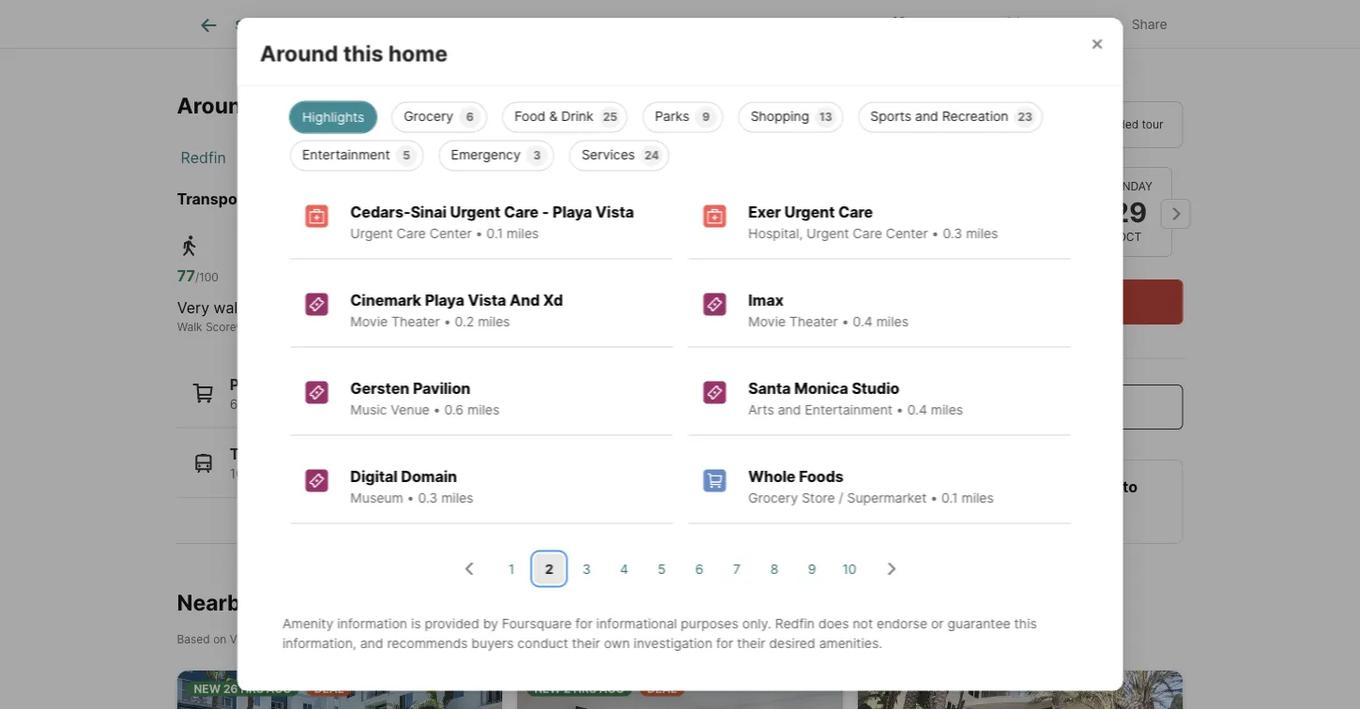 Task type: locate. For each thing, give the bounding box(es) containing it.
playa up cedars-sinai urgent care - playa vista urgent care center • 0.1 miles
[[470, 149, 508, 168]]

tab list containing search
[[177, 0, 792, 48]]

1 horizontal spatial 5
[[657, 562, 665, 578]]

photo of 13141 fountain park dr, los angeles, ca 90094 image
[[517, 671, 843, 710]]

• inside exer urgent care hospital, urgent care center • 0.3 miles
[[931, 226, 939, 242]]

4 button
[[609, 555, 639, 585]]

1 horizontal spatial movie
[[748, 314, 785, 330]]

angeles down "by"
[[450, 633, 493, 647]]

3
[[533, 149, 540, 163], [582, 562, 590, 578]]

score inside some transit transit score ®
[[399, 321, 429, 335]]

24
[[644, 149, 659, 163]]

around this home element
[[260, 18, 470, 67]]

exer
[[748, 204, 781, 222]]

2 down conduct
[[564, 683, 571, 696]]

at inside tour villas at playa vista - montecito
[[991, 33, 1009, 56]]

transit 108, 110, 14, 16, 3, cc 2, cc 4, cc 7, r3
[[230, 446, 474, 483]]

1 horizontal spatial 0.1
[[941, 491, 958, 507]]

or
[[931, 617, 944, 633]]

0 horizontal spatial around
[[177, 92, 255, 119]]

• inside santa monica studio arts and entertainment • 0.4 miles
[[896, 403, 903, 419]]

very for very walkable walk score ®
[[177, 299, 209, 317]]

ago for new 26 hrs ago
[[266, 683, 292, 696]]

1 new from the left
[[194, 683, 221, 696]]

2 movie from the left
[[748, 314, 785, 330]]

next image
[[1161, 199, 1191, 230]]

transit up 108,
[[230, 446, 281, 464]]

0 horizontal spatial score
[[206, 321, 236, 335]]

grocery down whole
[[748, 491, 798, 507]]

share
[[1132, 16, 1167, 32]]

1 horizontal spatial transit
[[359, 321, 395, 335]]

1 vertical spatial this
[[1014, 617, 1037, 633]]

1 vertical spatial around
[[177, 92, 255, 119]]

0 horizontal spatial for
[[575, 617, 592, 633]]

foursquare
[[502, 617, 571, 633]]

tour inside tour villas at playa vista - montecito
[[889, 33, 931, 56]]

amenities.
[[819, 636, 882, 652]]

villas down the favorite
[[936, 33, 987, 56]]

score down transit at the top of the page
[[399, 321, 429, 335]]

2 new from the left
[[534, 683, 561, 696]]

fees
[[531, 17, 561, 33]]

los down the provided
[[428, 633, 447, 647]]

0 horizontal spatial movie
[[350, 314, 387, 330]]

vista inside cedars-sinai urgent care - playa vista urgent care center • 0.1 miles
[[595, 204, 634, 222]]

at
[[991, 33, 1009, 56], [324, 92, 345, 119], [371, 191, 386, 209], [950, 478, 964, 497], [261, 633, 271, 647]]

playa
[[1013, 33, 1063, 56], [350, 92, 406, 119], [470, 149, 508, 168], [389, 191, 429, 209], [552, 204, 592, 222], [424, 292, 464, 310], [968, 478, 1007, 497], [274, 633, 303, 647]]

1 horizontal spatial near
[[401, 633, 425, 647]]

9 right parks
[[702, 111, 709, 124]]

cc right the 2,
[[383, 467, 402, 483]]

1 horizontal spatial for
[[716, 636, 733, 652]]

and right arts
[[777, 403, 801, 419]]

0 vertical spatial grocery
[[403, 109, 453, 125]]

3 cc from the left
[[421, 467, 440, 483]]

tour inside option
[[935, 118, 960, 132]]

villas up the (310) in the bottom of the page
[[905, 478, 946, 497]]

sunday 29 oct
[[1106, 180, 1152, 245]]

0 horizontal spatial angeles
[[383, 149, 440, 168]]

plans
[[457, 17, 490, 33]]

0.1 left 3234
[[941, 491, 958, 507]]

this inside amenity information is provided by foursquare for informational purposes only. redfin does not endorse or guarantee this information, and recommends buyers conduct their own investigation for their desired amenities.
[[1014, 617, 1037, 633]]

2 score from the left
[[399, 321, 429, 335]]

score for walkable
[[206, 321, 236, 335]]

new left 26
[[194, 683, 221, 696]]

1 vertical spatial los
[[428, 633, 447, 647]]

0 horizontal spatial ®
[[236, 321, 244, 335]]

ago
[[266, 683, 292, 696], [599, 683, 625, 696]]

2 center from the left
[[885, 226, 928, 242]]

0.4 up studio
[[852, 314, 872, 330]]

1 horizontal spatial ®
[[429, 321, 437, 335]]

rentals
[[258, 590, 332, 616]]

and
[[915, 109, 938, 125], [777, 403, 801, 419], [360, 636, 383, 652]]

0.4 up whole foods grocery store / supermarket • 0.1 miles
[[907, 403, 927, 419]]

playa inside cedars-sinai urgent care - playa vista urgent care center • 0.1 miles
[[552, 204, 592, 222]]

transit
[[404, 299, 449, 317]]

near down is
[[401, 633, 425, 647]]

urgent right "hospital,"
[[806, 226, 849, 242]]

1 vertical spatial grocery
[[748, 491, 798, 507]]

food & drink 25
[[514, 109, 617, 125]]

their left own on the bottom left of the page
[[572, 636, 600, 652]]

information
[[337, 617, 407, 633]]

77 /100
[[177, 267, 219, 285]]

score for transit
[[399, 321, 429, 335]]

places 6 groceries, 19 restaurants, 9 parks
[[230, 376, 449, 413]]

0 vertical spatial 2
[[545, 562, 553, 578]]

1 horizontal spatial this
[[1014, 617, 1037, 633]]

urgent
[[450, 204, 500, 222], [784, 204, 834, 222], [350, 226, 393, 242], [806, 226, 849, 242]]

santa monica studio arts and entertainment • 0.4 miles
[[748, 380, 963, 419]]

oct down 27
[[924, 231, 948, 245]]

montecito inside villas at playa vista - montecito (310) 362-3234
[[1063, 478, 1138, 497]]

cc left 7,
[[421, 467, 440, 483]]

2 vertical spatial 9
[[807, 562, 816, 578]]

13
[[819, 111, 832, 124]]

1 deal from the left
[[314, 683, 344, 696]]

tour left 'in'
[[935, 118, 960, 132]]

restaurants,
[[325, 397, 399, 413]]

deal for new 26 hrs ago
[[314, 683, 344, 696]]

2 deal from the left
[[647, 683, 677, 696]]

2 horizontal spatial cc
[[421, 467, 440, 483]]

2 vertical spatial 6
[[695, 562, 703, 578]]

1 movie from the left
[[350, 314, 387, 330]]

9 inside 9 button
[[807, 562, 816, 578]]

- inside villas at playa vista - montecito (310) 362-3234
[[1052, 478, 1059, 497]]

for down purposes
[[716, 636, 733, 652]]

hrs
[[240, 683, 264, 696], [573, 683, 597, 696]]

cc left the 2,
[[345, 467, 364, 483]]

miles inside cinemark playa vista and xd movie theater • 0.2 miles
[[477, 314, 510, 330]]

entertainment down highlights
[[302, 147, 390, 163]]

0 horizontal spatial their
[[572, 636, 600, 652]]

0 horizontal spatial 5
[[402, 149, 410, 163]]

theater
[[391, 314, 440, 330], [789, 314, 838, 330]]

1 horizontal spatial around
[[260, 40, 338, 67]]

playa down the services
[[552, 204, 592, 222]]

redfin up transportation
[[181, 149, 226, 168]]

1 ® from the left
[[236, 321, 244, 335]]

3 left "4" button
[[582, 562, 590, 578]]

around inside dialog
[[260, 40, 338, 67]]

x-out button
[[988, 4, 1082, 43]]

list box
[[275, 95, 1086, 172], [889, 102, 1183, 149]]

and down information
[[360, 636, 383, 652]]

their down only.
[[737, 636, 765, 652]]

tab
[[263, 22, 680, 68], [680, 22, 1097, 68]]

los
[[353, 149, 378, 168], [428, 633, 447, 647]]

1 horizontal spatial cc
[[383, 467, 402, 483]]

® inside some transit transit score ®
[[429, 321, 437, 335]]

0 horizontal spatial near
[[290, 191, 323, 209]]

movie inside imax movie theater • 0.4 miles
[[748, 314, 785, 330]]

1 theater from the left
[[391, 314, 440, 330]]

2 vertical spatial and
[[360, 636, 383, 652]]

1 vertical spatial tour
[[935, 118, 960, 132]]

california link
[[256, 149, 323, 168]]

tour for tour in person
[[935, 118, 960, 132]]

0 vertical spatial 0.4
[[852, 314, 872, 330]]

3234
[[985, 505, 1024, 523]]

food
[[514, 109, 545, 125]]

miles inside exer urgent care hospital, urgent care center • 0.3 miles
[[966, 226, 998, 242]]

this
[[343, 40, 383, 67], [1014, 617, 1037, 633]]

0 horizontal spatial grocery
[[403, 109, 453, 125]]

care down playa vista
[[504, 204, 538, 222]]

® down the walkable
[[236, 321, 244, 335]]

0 horizontal spatial ago
[[266, 683, 292, 696]]

• inside gersten pavilion music venue • 0.6 miles
[[433, 403, 440, 419]]

0 horizontal spatial 9
[[403, 397, 411, 413]]

1 horizontal spatial new
[[534, 683, 561, 696]]

playa inside tour villas at playa vista - montecito
[[1013, 33, 1063, 56]]

1 horizontal spatial very
[[532, 299, 564, 317]]

1 vertical spatial transit
[[230, 446, 281, 464]]

whole
[[748, 468, 795, 487]]

9 right 8 button
[[807, 562, 816, 578]]

oct down 29 at right top
[[1117, 231, 1141, 245]]

near down california link
[[290, 191, 323, 209]]

for right foursquare
[[575, 617, 592, 633]]

theater up monica
[[789, 314, 838, 330]]

endorse
[[876, 617, 927, 633]]

1 vertical spatial 5
[[657, 562, 665, 578]]

playa up los angeles
[[350, 92, 406, 119]]

2 ago from the left
[[599, 683, 625, 696]]

2 theater from the left
[[789, 314, 838, 330]]

2,
[[368, 467, 379, 483]]

transportation near villas at playa vista - montecito
[[177, 191, 559, 209]]

sinai
[[410, 204, 446, 222]]

2 button
[[534, 555, 564, 585]]

digital
[[350, 468, 397, 487]]

1 vertical spatial 6
[[230, 397, 238, 413]]

score inside very walkable walk score ®
[[206, 321, 236, 335]]

0 horizontal spatial center
[[429, 226, 471, 242]]

playa up 0.2
[[424, 292, 464, 310]]

theater inside imax movie theater • 0.4 miles
[[789, 314, 838, 330]]

2 very from the left
[[532, 299, 564, 317]]

1 horizontal spatial 0.4
[[907, 403, 927, 419]]

0 horizontal spatial deal
[[314, 683, 344, 696]]

1 horizontal spatial redfin
[[775, 617, 814, 633]]

2 right the 1 button
[[545, 562, 553, 578]]

list box inside the around this home dialog
[[275, 95, 1086, 172]]

buyers
[[471, 636, 513, 652]]

0.1 down playa vista
[[486, 226, 503, 242]]

vista inside tour villas at playa vista - montecito
[[1067, 33, 1115, 56]]

transit inside some transit transit score ®
[[359, 321, 395, 335]]

parks
[[655, 109, 689, 125]]

amenities
[[602, 17, 663, 33]]

1 horizontal spatial angeles
[[450, 633, 493, 647]]

near
[[290, 191, 323, 209], [401, 633, 425, 647]]

1 vertical spatial redfin
[[775, 617, 814, 633]]

6 up emergency
[[466, 111, 473, 124]]

5 right "4" button
[[657, 562, 665, 578]]

1 hrs from the left
[[240, 683, 264, 696]]

center inside exer urgent care hospital, urgent care center • 0.3 miles
[[885, 226, 928, 242]]

search
[[235, 17, 280, 33]]

los up transportation near villas at playa vista - montecito
[[353, 149, 378, 168]]

theater down the cinemark at left top
[[391, 314, 440, 330]]

5 down the around villas at playa vista - montecito
[[402, 149, 410, 163]]

entertainment
[[302, 147, 390, 163], [804, 403, 892, 419]]

0 vertical spatial 6
[[466, 111, 473, 124]]

sports
[[870, 109, 911, 125]]

1 vertical spatial 0.1
[[941, 491, 958, 507]]

new for new 2 hrs ago
[[534, 683, 561, 696]]

7
[[733, 562, 740, 578]]

very inside very walkable walk score ®
[[177, 299, 209, 317]]

oct inside 'sunday 29 oct'
[[1117, 231, 1141, 245]]

1 center from the left
[[429, 226, 471, 242]]

0 vertical spatial 9
[[702, 111, 709, 124]]

1 horizontal spatial 6
[[466, 111, 473, 124]]

playa down los angeles link
[[389, 191, 429, 209]]

1 vertical spatial 9
[[403, 397, 411, 413]]

vista inside villas at playa vista - montecito (310) 362-3234
[[1011, 478, 1049, 497]]

2 horizontal spatial 6
[[695, 562, 703, 578]]

® inside very walkable walk score ®
[[236, 321, 244, 335]]

very left bikeable
[[532, 299, 564, 317]]

9 left "parks"
[[403, 397, 411, 413]]

0 vertical spatial entertainment
[[302, 147, 390, 163]]

nearby
[[177, 590, 253, 616]]

movie down the cinemark at left top
[[350, 314, 387, 330]]

0 vertical spatial and
[[915, 109, 938, 125]]

around for around this home
[[260, 40, 338, 67]]

new down conduct
[[534, 683, 561, 696]]

tour in person option
[[889, 102, 1034, 149]]

list box containing tour in person
[[889, 102, 1183, 149]]

movie down imax
[[748, 314, 785, 330]]

tab list
[[177, 0, 792, 48], [260, 18, 1101, 72]]

this down overview at top left
[[343, 40, 383, 67]]

3 down food
[[533, 149, 540, 163]]

vista
[[1067, 33, 1115, 56], [411, 92, 466, 119], [512, 149, 547, 168], [432, 191, 470, 209], [595, 204, 634, 222], [467, 292, 506, 310], [1011, 478, 1049, 497], [306, 633, 333, 647]]

1 horizontal spatial deal
[[647, 683, 677, 696]]

1 horizontal spatial 9
[[702, 111, 709, 124]]

care left 27 oct
[[852, 226, 882, 242]]

cedars-sinai urgent care - playa vista urgent care center • 0.1 miles
[[350, 204, 634, 242]]

very
[[177, 299, 209, 317], [532, 299, 564, 317]]

villas inside villas at playa vista - montecito (310) 362-3234
[[905, 478, 946, 497]]

villas up california
[[260, 92, 319, 119]]

0 horizontal spatial hrs
[[240, 683, 264, 696]]

8 button
[[759, 555, 789, 585]]

amenity
[[282, 617, 333, 633]]

hrs down informational
[[573, 683, 597, 696]]

2 ® from the left
[[429, 321, 437, 335]]

villas right on
[[230, 633, 258, 647]]

1 horizontal spatial tour
[[935, 118, 960, 132]]

transit down some
[[359, 321, 395, 335]]

ago down own on the bottom left of the page
[[599, 683, 625, 696]]

1 horizontal spatial and
[[777, 403, 801, 419]]

5 inside button
[[657, 562, 665, 578]]

0 horizontal spatial 0.1
[[486, 226, 503, 242]]

music
[[350, 403, 387, 419]]

/100
[[195, 271, 219, 284]]

deal down investigation
[[647, 683, 677, 696]]

score right walk
[[206, 321, 236, 335]]

santa
[[748, 380, 790, 398]]

their
[[572, 636, 600, 652], [737, 636, 765, 652]]

hrs right 26
[[240, 683, 264, 696]]

information,
[[282, 636, 356, 652]]

walkable
[[214, 299, 276, 317]]

0 horizontal spatial and
[[360, 636, 383, 652]]

7,
[[444, 467, 453, 483]]

6 down the places at the bottom of the page
[[230, 397, 238, 413]]

0 vertical spatial 0.1
[[486, 226, 503, 242]]

/
[[838, 491, 843, 507]]

2 oct from the left
[[1117, 231, 1141, 245]]

7 button
[[721, 555, 751, 585]]

0 horizontal spatial los
[[353, 149, 378, 168]]

4
[[620, 562, 628, 578]]

29
[[1112, 196, 1147, 229]]

los angeles
[[353, 149, 440, 168]]

and right sports
[[915, 109, 938, 125]]

® down transit at the top of the page
[[429, 321, 437, 335]]

6 right 5 button
[[695, 562, 703, 578]]

playa down amenity
[[274, 633, 303, 647]]

2 their from the left
[[737, 636, 765, 652]]

1 horizontal spatial their
[[737, 636, 765, 652]]

deal down the 'information,'
[[314, 683, 344, 696]]

ago for new 2 hrs ago
[[599, 683, 625, 696]]

0 horizontal spatial cc
[[345, 467, 364, 483]]

0 horizontal spatial 0.4
[[852, 314, 872, 330]]

1 vertical spatial 0.3
[[418, 491, 437, 507]]

0 horizontal spatial tour
[[889, 33, 931, 56]]

redfin inside amenity information is provided by foursquare for informational purposes only. redfin does not endorse or guarantee this information, and recommends buyers conduct their own investigation for their desired amenities.
[[775, 617, 814, 633]]

19
[[307, 397, 321, 413]]

care down sinai on the left of page
[[396, 226, 426, 242]]

ago right 26
[[266, 683, 292, 696]]

1 vertical spatial entertainment
[[804, 403, 892, 419]]

miles inside imax movie theater • 0.4 miles
[[876, 314, 908, 330]]

1 vertical spatial 0.4
[[907, 403, 927, 419]]

0 horizontal spatial 6
[[230, 397, 238, 413]]

2 hrs from the left
[[573, 683, 597, 696]]

0 horizontal spatial this
[[343, 40, 383, 67]]

14,
[[287, 467, 304, 483]]

1 ago from the left
[[266, 683, 292, 696]]

0 vertical spatial tour
[[889, 33, 931, 56]]

0 vertical spatial for
[[575, 617, 592, 633]]

care left 27
[[838, 204, 873, 222]]

1 horizontal spatial center
[[885, 226, 928, 242]]

foods
[[799, 468, 843, 487]]

0 horizontal spatial 0.3
[[418, 491, 437, 507]]

domain
[[401, 468, 457, 487]]

&
[[549, 109, 557, 125]]

0 vertical spatial transit
[[359, 321, 395, 335]]

playa up 3234
[[968, 478, 1007, 497]]

and inside list box
[[915, 109, 938, 125]]

desired
[[769, 636, 815, 652]]

6
[[466, 111, 473, 124], [230, 397, 238, 413], [695, 562, 703, 578]]

1 horizontal spatial theater
[[789, 314, 838, 330]]

angeles up sinai on the left of page
[[383, 149, 440, 168]]

very up walk
[[177, 299, 209, 317]]

new for new 26 hrs ago
[[194, 683, 221, 696]]

2 horizontal spatial 9
[[807, 562, 816, 578]]

0 horizontal spatial new
[[194, 683, 221, 696]]

miles inside whole foods grocery store / supermarket • 0.1 miles
[[961, 491, 993, 507]]

1 vertical spatial and
[[777, 403, 801, 419]]

1 horizontal spatial oct
[[1117, 231, 1141, 245]]

score
[[206, 321, 236, 335], [399, 321, 429, 335]]

entertainment down studio
[[804, 403, 892, 419]]

search link
[[198, 14, 280, 37]]

1 horizontal spatial ago
[[599, 683, 625, 696]]

0 horizontal spatial 3
[[533, 149, 540, 163]]

0 vertical spatial 3
[[533, 149, 540, 163]]

redfin up 'desired'
[[775, 617, 814, 633]]

0 vertical spatial los
[[353, 149, 378, 168]]

tour down the favorite
[[889, 33, 931, 56]]

1 very from the left
[[177, 299, 209, 317]]

• inside cinemark playa vista and xd movie theater • 0.2 miles
[[443, 314, 451, 330]]

around up redfin "link"
[[177, 92, 255, 119]]

1 score from the left
[[206, 321, 236, 335]]

walk
[[177, 321, 202, 335]]

1 horizontal spatial score
[[399, 321, 429, 335]]

0 horizontal spatial theater
[[391, 314, 440, 330]]

9 inside places 6 groceries, 19 restaurants, 9 parks
[[403, 397, 411, 413]]

0.6
[[444, 403, 463, 419]]

tour
[[889, 33, 931, 56], [935, 118, 960, 132]]

0 horizontal spatial oct
[[924, 231, 948, 245]]

around down search
[[260, 40, 338, 67]]

and inside amenity information is provided by foursquare for informational purposes only. redfin does not endorse or guarantee this information, and recommends buyers conduct their own investigation for their desired amenities.
[[360, 636, 383, 652]]

playa inside cinemark playa vista and xd movie theater • 0.2 miles
[[424, 292, 464, 310]]

list box containing grocery
[[275, 95, 1086, 172]]

grocery up los angeles
[[403, 109, 453, 125]]

0 horizontal spatial 2
[[545, 562, 553, 578]]

1 horizontal spatial 0.3
[[942, 226, 962, 242]]

this right guarantee in the right bottom of the page
[[1014, 617, 1037, 633]]

in
[[962, 118, 972, 132]]

0 horizontal spatial entertainment
[[302, 147, 390, 163]]

2 horizontal spatial and
[[915, 109, 938, 125]]

0 vertical spatial redfin
[[181, 149, 226, 168]]

hospital,
[[748, 226, 803, 242]]

1 oct from the left
[[924, 231, 948, 245]]

playa down the x-
[[1013, 33, 1063, 56]]

0.4 inside santa monica studio arts and entertainment • 0.4 miles
[[907, 403, 927, 419]]

imax movie theater • 0.4 miles
[[748, 292, 908, 330]]

around for around villas at playa vista - montecito
[[177, 92, 255, 119]]

transit
[[359, 321, 395, 335], [230, 446, 281, 464]]

1 horizontal spatial hrs
[[573, 683, 597, 696]]



Task type: vqa. For each thing, say whether or not it's contained in the screenshot.
"920 Granite Dr #203"
no



Task type: describe. For each thing, give the bounding box(es) containing it.
very for very bikeable
[[532, 299, 564, 317]]

r3
[[457, 467, 474, 483]]

conduct
[[517, 636, 568, 652]]

on
[[213, 633, 227, 647]]

77
[[177, 267, 195, 285]]

bikeable
[[568, 299, 628, 317]]

theater inside cinemark playa vista and xd movie theater • 0.2 miles
[[391, 314, 440, 330]]

- inside cedars-sinai urgent care - playa vista urgent care center • 0.1 miles
[[542, 204, 549, 222]]

0.1 inside cedars-sinai urgent care - playa vista urgent care center • 0.1 miles
[[486, 226, 503, 242]]

3 inside list box
[[533, 149, 540, 163]]

amenity information is provided by foursquare for informational purposes only. redfin does not endorse or guarantee this information, and recommends buyers conduct their own investigation for their desired amenities.
[[282, 617, 1037, 652]]

entertainment inside list box
[[302, 147, 390, 163]]

- inside tour villas at playa vista - montecito
[[1119, 33, 1128, 56]]

villas inside tour villas at playa vista - montecito
[[936, 33, 987, 56]]

montecito inside tour villas at playa vista - montecito
[[889, 61, 983, 84]]

5 inside list box
[[402, 149, 410, 163]]

not
[[852, 617, 873, 633]]

miles inside santa monica studio arts and entertainment • 0.4 miles
[[931, 403, 963, 419]]

2 inside button
[[545, 562, 553, 578]]

0.4 inside imax movie theater • 0.4 miles
[[852, 314, 872, 330]]

floor plans
[[421, 17, 490, 33]]

redfin link
[[181, 149, 226, 168]]

informational
[[596, 617, 677, 633]]

new 26 hrs ago
[[194, 683, 292, 696]]

own
[[604, 636, 630, 652]]

® for walkable
[[236, 321, 244, 335]]

6 inside list box
[[466, 111, 473, 124]]

fees tab
[[511, 3, 581, 48]]

playa inside villas at playa vista - montecito (310) 362-3234
[[968, 478, 1007, 497]]

miles inside gersten pavilion music venue • 0.6 miles
[[467, 403, 499, 419]]

pavilion
[[412, 380, 470, 398]]

miles inside digital domain museum • 0.3 miles
[[441, 491, 473, 507]]

110,
[[259, 467, 283, 483]]

center inside cedars-sinai urgent care - playa vista urgent care center • 0.1 miles
[[429, 226, 471, 242]]

places
[[230, 376, 278, 394]]

deal for new 2 hrs ago
[[647, 683, 677, 696]]

emergency
[[451, 147, 520, 163]]

parks
[[415, 397, 449, 413]]

whole foods grocery store / supermarket • 0.1 miles
[[748, 468, 993, 507]]

purposes
[[680, 617, 738, 633]]

0 vertical spatial this
[[343, 40, 383, 67]]

at inside villas at playa vista - montecito (310) 362-3234
[[950, 478, 964, 497]]

studio
[[851, 380, 899, 398]]

floor plans tab
[[401, 3, 511, 48]]

entertainment inside santa monica studio arts and entertainment • 0.4 miles
[[804, 403, 892, 419]]

• inside imax movie theater • 0.4 miles
[[841, 314, 849, 330]]

tour
[[1142, 118, 1164, 132]]

• inside digital domain museum • 0.3 miles
[[407, 491, 414, 507]]

x-out
[[1031, 16, 1066, 32]]

27 oct
[[919, 196, 953, 245]]

drink
[[561, 109, 593, 125]]

8
[[770, 562, 778, 578]]

overview tab
[[301, 3, 401, 48]]

362-
[[949, 505, 985, 523]]

2 tab from the left
[[680, 22, 1097, 68]]

miles inside cedars-sinai urgent care - playa vista urgent care center • 0.1 miles
[[506, 226, 538, 242]]

transit inside transit 108, 110, 14, 16, 3, cc 2, cc 4, cc 7, r3
[[230, 446, 281, 464]]

1 vertical spatial near
[[401, 633, 425, 647]]

urgent down cedars-
[[350, 226, 393, 242]]

1 horizontal spatial los
[[428, 633, 447, 647]]

1 vertical spatial 2
[[564, 683, 571, 696]]

around villas at playa vista - montecito
[[177, 92, 594, 119]]

villas at playa vista - montecito (310) 362-3234
[[905, 478, 1138, 523]]

some
[[359, 299, 399, 317]]

1 vertical spatial angeles
[[450, 633, 493, 647]]

highlights
[[302, 110, 364, 126]]

3 button
[[571, 555, 601, 585]]

based on villas at playa vista - montecito near los angeles
[[177, 633, 493, 647]]

museum
[[350, 491, 403, 507]]

digital domain museum • 0.3 miles
[[350, 468, 473, 507]]

hrs for 26
[[240, 683, 264, 696]]

and
[[509, 292, 539, 310]]

0.2
[[454, 314, 474, 330]]

hrs for 2
[[573, 683, 597, 696]]

by
[[483, 617, 498, 633]]

recreation
[[942, 109, 1008, 125]]

exer urgent care hospital, urgent care center • 0.3 miles
[[748, 204, 998, 242]]

2 cc from the left
[[383, 467, 402, 483]]

1 their from the left
[[572, 636, 600, 652]]

new 2 hrs ago
[[534, 683, 625, 696]]

3 inside button
[[582, 562, 590, 578]]

very walkable walk score ®
[[177, 299, 276, 335]]

(310)
[[905, 505, 945, 523]]

urgent right sinai on the left of page
[[450, 204, 500, 222]]

and inside santa monica studio arts and entertainment • 0.4 miles
[[777, 403, 801, 419]]

cedars-
[[350, 204, 410, 222]]

schools tab
[[684, 3, 777, 48]]

0.3 inside digital domain museum • 0.3 miles
[[418, 491, 437, 507]]

movie inside cinemark playa vista and xd movie theater • 0.2 miles
[[350, 314, 387, 330]]

• inside whole foods grocery store / supermarket • 0.1 miles
[[930, 491, 937, 507]]

venue
[[390, 403, 429, 419]]

recommends
[[387, 636, 467, 652]]

6 inside button
[[695, 562, 703, 578]]

6 button
[[684, 555, 714, 585]]

services 24
[[581, 147, 659, 163]]

groceries,
[[242, 397, 303, 413]]

grocery inside list box
[[403, 109, 453, 125]]

3,
[[329, 467, 341, 483]]

arts
[[748, 403, 774, 419]]

around this home dialog
[[237, 18, 1123, 692]]

villas down los angeles link
[[327, 191, 368, 209]]

provided
[[424, 617, 479, 633]]

grocery inside whole foods grocery store / supermarket • 0.1 miles
[[748, 491, 798, 507]]

vista inside cinemark playa vista and xd movie theater • 0.2 miles
[[467, 292, 506, 310]]

0 vertical spatial angeles
[[383, 149, 440, 168]]

oct inside 27 oct
[[924, 231, 948, 245]]

schools
[[704, 17, 756, 33]]

tour for tour villas at playa vista - montecito
[[889, 33, 931, 56]]

1 button
[[496, 555, 526, 585]]

• inside cedars-sinai urgent care - playa vista urgent care center • 0.1 miles
[[475, 226, 482, 242]]

tab list inside the around this home dialog
[[260, 18, 1101, 72]]

transportation
[[177, 191, 287, 209]]

10 button
[[834, 555, 864, 585]]

0.1 inside whole foods grocery store / supermarket • 0.1 miles
[[941, 491, 958, 507]]

photo of 5535 westlawn ave, los angeles, ca 90066 image
[[177, 671, 502, 710]]

1 tab from the left
[[263, 22, 680, 68]]

0 vertical spatial near
[[290, 191, 323, 209]]

share button
[[1090, 4, 1183, 43]]

guided
[[1102, 118, 1139, 132]]

5 button
[[646, 555, 676, 585]]

investigation
[[633, 636, 712, 652]]

0.3 inside exer urgent care hospital, urgent care center • 0.3 miles
[[942, 226, 962, 242]]

los angeles link
[[353, 149, 440, 168]]

® for transit
[[429, 321, 437, 335]]

108,
[[230, 467, 255, 483]]

1
[[508, 562, 514, 578]]

photo of 13200 pacific promenade #420, playa vista, ca 90094 image
[[858, 671, 1183, 710]]

27
[[919, 196, 953, 229]]

favorite
[[916, 16, 965, 32]]

1 cc from the left
[[345, 467, 364, 483]]

supermarket
[[847, 491, 926, 507]]

25
[[603, 111, 617, 124]]

23
[[1018, 111, 1032, 124]]

6 inside places 6 groceries, 19 restaurants, 9 parks
[[230, 397, 238, 413]]

amenities tab
[[581, 3, 684, 48]]

playa vista
[[470, 149, 547, 168]]

0 horizontal spatial redfin
[[181, 149, 226, 168]]

out
[[1044, 16, 1066, 32]]

urgent up "hospital,"
[[784, 204, 834, 222]]

favorite button
[[873, 4, 981, 43]]

imax
[[748, 292, 783, 310]]



